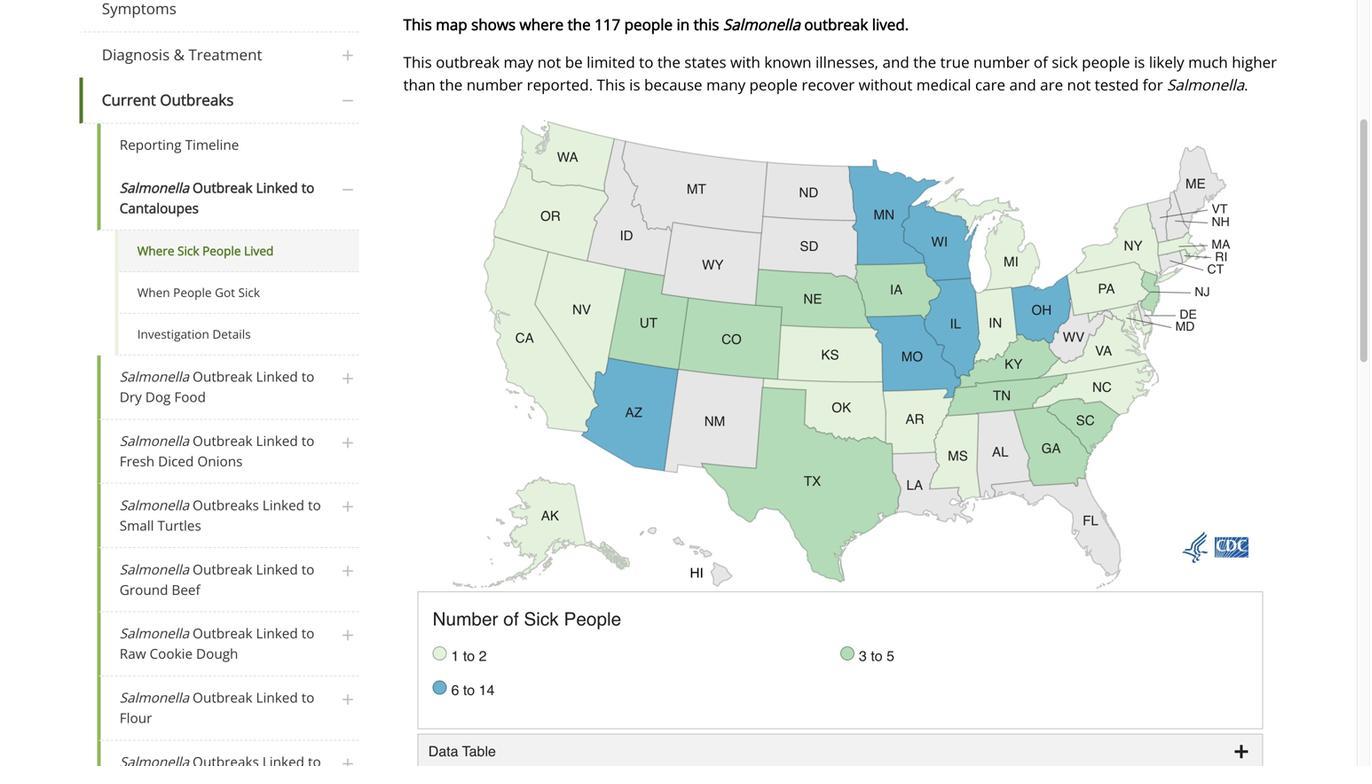 Task type: vqa. For each thing, say whether or not it's contained in the screenshot.
the Control to the right
no



Task type: locate. For each thing, give the bounding box(es) containing it.
2
[[479, 648, 487, 665]]

5
[[887, 648, 895, 665]]

the up 'because'
[[658, 52, 681, 72]]

with
[[731, 52, 761, 72]]

1 vertical spatial number
[[467, 74, 523, 95]]

sick
[[178, 243, 199, 259], [238, 284, 260, 301], [524, 609, 559, 631]]

salmonella for outbreaks linked to small turtles
[[120, 496, 189, 515]]

2 horizontal spatial people
[[1082, 52, 1130, 72]]

salmonella up small
[[120, 496, 189, 515]]

this map shows where the 117 people in this salmonella outbreak lived.
[[403, 14, 909, 34]]

0 vertical spatial not
[[538, 52, 561, 72]]

linked for outbreaks linked to small turtles
[[263, 496, 304, 515]]

states
[[685, 52, 727, 72]]

1 vertical spatial is
[[629, 74, 640, 95]]

salmonella up the cantaloupes
[[120, 178, 189, 197]]

salmonella up dog
[[120, 368, 189, 386]]

is up "for"
[[1134, 52, 1145, 72]]

0 vertical spatial outbreaks
[[160, 90, 234, 110]]

linked inside "outbreak linked to ground beef"
[[256, 560, 298, 579]]

linked
[[256, 178, 298, 197], [256, 368, 298, 386], [256, 432, 298, 451], [263, 496, 304, 515], [256, 560, 298, 579], [256, 625, 298, 643], [256, 689, 298, 708]]

of right 'number'
[[504, 609, 519, 631]]

outbreak linked to dry dog food
[[120, 368, 315, 407]]

0 vertical spatial people
[[625, 14, 673, 34]]

to
[[639, 52, 654, 72], [302, 178, 315, 197], [302, 368, 315, 386], [302, 432, 315, 451], [308, 496, 321, 515], [302, 560, 315, 579], [302, 625, 315, 643], [463, 648, 475, 665], [871, 648, 883, 665], [463, 682, 475, 699], [302, 689, 315, 708]]

where
[[520, 14, 564, 34]]

to inside outbreak linked to dry dog food
[[302, 368, 315, 386]]

raw
[[120, 645, 146, 664]]

salmonella up ground
[[120, 560, 189, 579]]

number
[[433, 609, 498, 631]]

0 horizontal spatial is
[[629, 74, 640, 95]]

0 vertical spatial of
[[1034, 52, 1048, 72]]

outbreak inside outbreak linked to fresh diced onions
[[193, 432, 253, 451]]

to inside 'outbreak linked to flour'
[[302, 689, 315, 708]]

true
[[941, 52, 970, 72]]

1 outbreak from the top
[[193, 178, 253, 197]]

outbreak
[[804, 14, 868, 34], [436, 52, 500, 72]]

linked inside outbreaks linked to small turtles
[[263, 496, 304, 515]]

6 to 14
[[451, 682, 495, 699]]

accessible data table. this table is currently collapsed visually but can still be read using a screen reader. element
[[418, 735, 1264, 767]]

sick inside map legend 'element'
[[524, 609, 559, 631]]

0 vertical spatial is
[[1134, 52, 1145, 72]]

outbreaks up timeline
[[160, 90, 234, 110]]

diagnosis
[[102, 44, 170, 65]]

0 vertical spatial people
[[202, 243, 241, 259]]

dog
[[145, 388, 171, 407]]

3
[[859, 648, 867, 665]]

diced
[[158, 452, 194, 471]]

number of sick people
[[433, 609, 622, 631]]

1 vertical spatial people
[[1082, 52, 1130, 72]]

where sick people lived link
[[115, 231, 359, 273]]

for
[[1143, 74, 1163, 95]]

linked down "outbreak linked to ground beef"
[[256, 625, 298, 643]]

salmonella up the 'cookie'
[[120, 625, 189, 643]]

is down limited
[[629, 74, 640, 95]]

1 horizontal spatial is
[[1134, 52, 1145, 72]]

fresh
[[120, 452, 155, 471]]

linked for outbreak linked to raw cookie dough
[[256, 625, 298, 643]]

this
[[694, 14, 719, 34]]

outbreaks down onions
[[193, 496, 259, 515]]

1 vertical spatial sick
[[238, 284, 260, 301]]

linked inside 'outbreak linked to flour'
[[256, 689, 298, 708]]

3 outbreak from the top
[[193, 432, 253, 451]]

the
[[568, 14, 591, 34], [658, 52, 681, 72], [914, 52, 937, 72], [440, 74, 463, 95]]

and left are
[[1010, 74, 1037, 95]]

not left "be"
[[538, 52, 561, 72]]

1 vertical spatial this
[[403, 52, 432, 72]]

linked for outbreak linked to fresh diced onions
[[256, 432, 298, 451]]

map
[[436, 14, 468, 34]]

1 horizontal spatial outbreak
[[804, 14, 868, 34]]

dry
[[120, 388, 142, 407]]

0 vertical spatial sick
[[178, 243, 199, 259]]

this left map
[[403, 14, 432, 34]]

outbreak for cantaloupes
[[193, 178, 253, 197]]

outbreak up food
[[193, 368, 253, 386]]

current
[[102, 90, 156, 110]]

salmonella up fresh
[[120, 432, 189, 451]]

outbreak inside 'outbreak linked to cantaloupes'
[[193, 178, 253, 197]]

salmonella for outbreak linked to ground beef
[[120, 560, 189, 579]]

salmonella down much on the right of the page
[[1167, 74, 1245, 95]]

2 plus image from the top
[[337, 623, 359, 649]]

this down limited
[[597, 74, 626, 95]]

number up care
[[974, 52, 1030, 72]]

1 horizontal spatial not
[[1067, 74, 1091, 95]]

this
[[403, 14, 432, 34], [403, 52, 432, 72], [597, 74, 626, 95]]

2 plus image from the top
[[337, 366, 359, 392]]

the right than on the left top of page
[[440, 74, 463, 95]]

linked down reporting timeline link
[[256, 178, 298, 197]]

sick right got
[[238, 284, 260, 301]]

when people got sick
[[137, 284, 260, 301]]

details
[[212, 326, 251, 342]]

4 outbreak from the top
[[193, 560, 253, 579]]

5 outbreak from the top
[[193, 625, 253, 643]]

1 horizontal spatial number
[[974, 52, 1030, 72]]

&
[[174, 44, 185, 65]]

people down "known"
[[750, 74, 798, 95]]

0 horizontal spatial of
[[504, 609, 519, 631]]

outbreak inside "outbreak linked to ground beef"
[[193, 560, 253, 579]]

without
[[859, 74, 913, 95]]

plus image for outbreaks linked to small turtles
[[337, 494, 359, 521]]

to inside the this outbreak may not be limited to the states with known illnesses, and the true number of sick people is likely much higher than the number reported. this is because many people recover without medical care and are not tested for
[[639, 52, 654, 72]]

the up medical
[[914, 52, 937, 72]]

number
[[974, 52, 1030, 72], [467, 74, 523, 95]]

0 vertical spatial and
[[883, 52, 910, 72]]

outbreaks
[[160, 90, 234, 110], [193, 496, 259, 515]]

to inside outbreak linked to fresh diced onions
[[302, 432, 315, 451]]

plus image for outbreak linked to fresh diced onions
[[337, 430, 359, 457]]

0 horizontal spatial outbreak
[[436, 52, 500, 72]]

1 plus image from the top
[[337, 42, 359, 69]]

to inside "outbreak linked to ground beef"
[[302, 560, 315, 579]]

than
[[403, 74, 436, 95]]

2 vertical spatial people
[[750, 74, 798, 95]]

sick right 'number'
[[524, 609, 559, 631]]

much
[[1189, 52, 1228, 72]]

to inside outbreaks linked to small turtles
[[308, 496, 321, 515]]

this up than on the left top of page
[[403, 52, 432, 72]]

outbreak up dough at bottom left
[[193, 625, 253, 643]]

outbreak inside outbreak linked to dry dog food
[[193, 368, 253, 386]]

1 vertical spatial of
[[504, 609, 519, 631]]

to inside 'outbreak linked to cantaloupes'
[[302, 178, 315, 197]]

linked for outbreak linked to flour
[[256, 689, 298, 708]]

of inside the this outbreak may not be limited to the states with known illnesses, and the true number of sick people is likely much higher than the number reported. this is because many people recover without medical care and are not tested for
[[1034, 52, 1048, 72]]

2 outbreak from the top
[[193, 368, 253, 386]]

outbreak for ground
[[193, 560, 253, 579]]

linked inside 'outbreak linked to cantaloupes'
[[256, 178, 298, 197]]

care
[[976, 74, 1006, 95]]

outbreak inside 'outbreak linked to flour'
[[193, 689, 253, 708]]

of inside map legend 'element'
[[504, 609, 519, 631]]

linked inside outbreak linked to dry dog food
[[256, 368, 298, 386]]

1 horizontal spatial sick
[[238, 284, 260, 301]]

outbreak
[[193, 178, 253, 197], [193, 368, 253, 386], [193, 432, 253, 451], [193, 560, 253, 579], [193, 625, 253, 643], [193, 689, 253, 708]]

outbreak for fresh
[[193, 432, 253, 451]]

1 plus image from the top
[[337, 494, 359, 521]]

linked down outbreak linked to raw cookie dough
[[256, 689, 298, 708]]

linked down investigation details link
[[256, 368, 298, 386]]

and
[[883, 52, 910, 72], [1010, 74, 1037, 95]]

outbreak up onions
[[193, 432, 253, 451]]

outbreak down reporting timeline link
[[193, 178, 253, 197]]

in
[[677, 14, 690, 34]]

medical
[[917, 74, 972, 95]]

salmonella for outbreak linked to raw cookie dough
[[120, 625, 189, 643]]

6 outbreak from the top
[[193, 689, 253, 708]]

sick right the where
[[178, 243, 199, 259]]

0 horizontal spatial not
[[538, 52, 561, 72]]

plus image
[[337, 494, 359, 521], [337, 623, 359, 649], [337, 687, 359, 714], [337, 751, 359, 767]]

plus image for outbreak linked to raw cookie dough
[[337, 623, 359, 649]]

plus image for outbreak linked to dry dog food
[[337, 366, 359, 392]]

2 vertical spatial sick
[[524, 609, 559, 631]]

reporting
[[120, 135, 182, 154]]

not down 'sick'
[[1067, 74, 1091, 95]]

of left 'sick'
[[1034, 52, 1048, 72]]

data table
[[428, 744, 496, 760]]

0 horizontal spatial and
[[883, 52, 910, 72]]

linked down outbreak linked to fresh diced onions
[[263, 496, 304, 515]]

1 vertical spatial outbreak
[[436, 52, 500, 72]]

outbreak up beef
[[193, 560, 253, 579]]

of
[[1034, 52, 1048, 72], [504, 609, 519, 631]]

people
[[202, 243, 241, 259], [173, 284, 212, 301], [564, 609, 622, 631]]

2 vertical spatial people
[[564, 609, 622, 631]]

not
[[538, 52, 561, 72], [1067, 74, 1091, 95]]

1 vertical spatial outbreaks
[[193, 496, 259, 515]]

4 plus image from the top
[[337, 558, 359, 585]]

1 horizontal spatial and
[[1010, 74, 1037, 95]]

is
[[1134, 52, 1145, 72], [629, 74, 640, 95]]

when
[[137, 284, 170, 301]]

2 horizontal spatial sick
[[524, 609, 559, 631]]

people
[[625, 14, 673, 34], [1082, 52, 1130, 72], [750, 74, 798, 95]]

linked down outbreaks linked to small turtles
[[256, 560, 298, 579]]

0 vertical spatial this
[[403, 14, 432, 34]]

linked inside outbreak linked to fresh diced onions
[[256, 432, 298, 451]]

linked down outbreak linked to dry dog food
[[256, 432, 298, 451]]

3 plus image from the top
[[337, 687, 359, 714]]

salmonella
[[723, 14, 801, 34], [1167, 74, 1245, 95], [120, 178, 189, 197], [120, 368, 189, 386], [120, 432, 189, 451], [120, 496, 189, 515], [120, 560, 189, 579], [120, 625, 189, 643], [120, 689, 189, 708]]

.
[[1245, 74, 1249, 95]]

onions
[[197, 452, 243, 471]]

linked inside outbreak linked to raw cookie dough
[[256, 625, 298, 643]]

outbreak inside outbreak linked to raw cookie dough
[[193, 625, 253, 643]]

outbreak down map
[[436, 52, 500, 72]]

outbreak down dough at bottom left
[[193, 689, 253, 708]]

investigation
[[137, 326, 209, 342]]

number down 'may'
[[467, 74, 523, 95]]

linked for outbreak linked to cantaloupes
[[256, 178, 298, 197]]

and up 'without'
[[883, 52, 910, 72]]

0 horizontal spatial number
[[467, 74, 523, 95]]

plus image
[[337, 42, 359, 69], [337, 366, 359, 392], [337, 430, 359, 457], [337, 558, 359, 585]]

outbreak linked to fresh diced onions
[[120, 432, 315, 471]]

0 vertical spatial number
[[974, 52, 1030, 72]]

3 plus image from the top
[[337, 430, 359, 457]]

0 horizontal spatial sick
[[178, 243, 199, 259]]

dough
[[196, 645, 238, 664]]

minus image
[[337, 176, 359, 203]]

data
[[428, 744, 458, 760]]

linked for outbreak linked to ground beef
[[256, 560, 298, 579]]

outbreaks inside current outbreaks link
[[160, 90, 234, 110]]

people left in
[[625, 14, 673, 34]]

salmonella up flour
[[120, 689, 189, 708]]

people up tested in the top of the page
[[1082, 52, 1130, 72]]

outbreak up the illnesses,
[[804, 14, 868, 34]]

shows
[[471, 14, 516, 34]]

1 horizontal spatial people
[[750, 74, 798, 95]]

1 horizontal spatial of
[[1034, 52, 1048, 72]]



Task type: describe. For each thing, give the bounding box(es) containing it.
1 vertical spatial and
[[1010, 74, 1037, 95]]

people inside map legend 'element'
[[564, 609, 622, 631]]

diagnosis & treatment
[[102, 44, 262, 65]]

salmonella up with
[[723, 14, 801, 34]]

tested
[[1095, 74, 1139, 95]]

legend items element
[[433, 633, 1248, 715]]

small
[[120, 517, 154, 535]]

likely
[[1149, 52, 1185, 72]]

3 to 5
[[859, 648, 895, 665]]

lived
[[244, 243, 274, 259]]

illnesses,
[[816, 52, 879, 72]]

outbreak linked to ground beef
[[120, 560, 315, 599]]

plus image for outbreak linked to flour
[[337, 687, 359, 714]]

current outbreaks link
[[79, 78, 359, 124]]

many
[[707, 74, 746, 95]]

may
[[504, 52, 534, 72]]

sick
[[1052, 52, 1078, 72]]

plus image for outbreak linked to ground beef
[[337, 558, 359, 585]]

minus image
[[337, 87, 359, 114]]

reporting timeline
[[120, 135, 239, 154]]

reporting timeline link
[[97, 124, 359, 168]]

diagnosis & treatment link
[[79, 32, 359, 78]]

recover
[[802, 74, 855, 95]]

united states map image
[[418, 111, 1264, 592]]

1
[[451, 648, 459, 665]]

1 vertical spatial not
[[1067, 74, 1091, 95]]

got
[[215, 284, 235, 301]]

this outbreak may not be limited to the states with known illnesses, and the true number of sick people is likely much higher than the number reported. this is because many people recover without medical care and are not tested for
[[403, 52, 1277, 95]]

1 to 2
[[451, 648, 487, 665]]

0 horizontal spatial people
[[625, 14, 673, 34]]

because
[[644, 74, 703, 95]]

the left 117 at the top of page
[[568, 14, 591, 34]]

map: element
[[403, 111, 1278, 767]]

cookie
[[150, 645, 193, 664]]

outbreaks inside outbreaks linked to small turtles
[[193, 496, 259, 515]]

outbreak for flour
[[193, 689, 253, 708]]

higher
[[1232, 52, 1277, 72]]

when people got sick link
[[115, 273, 359, 314]]

investigation details
[[137, 326, 251, 342]]

outbreak for dry
[[193, 368, 253, 386]]

1 vertical spatial people
[[173, 284, 212, 301]]

map legend element
[[419, 593, 1263, 729]]

outbreaks linked to small turtles
[[120, 496, 321, 535]]

are
[[1040, 74, 1064, 95]]

outbreak linked to flour
[[120, 689, 315, 728]]

6
[[451, 682, 459, 699]]

reported.
[[527, 74, 593, 95]]

outbreak linked to cantaloupes
[[120, 178, 315, 217]]

investigation details link
[[115, 314, 359, 356]]

where
[[137, 243, 174, 259]]

timeline
[[185, 135, 239, 154]]

salmonella .
[[1167, 74, 1249, 95]]

flour
[[120, 709, 152, 728]]

treatment
[[189, 44, 262, 65]]

2 vertical spatial this
[[597, 74, 626, 95]]

outbreak for raw
[[193, 625, 253, 643]]

ground
[[120, 581, 168, 599]]

14
[[479, 682, 495, 699]]

cantaloupes
[[120, 199, 199, 217]]

salmonella for outbreak linked to cantaloupes
[[120, 178, 189, 197]]

4 plus image from the top
[[337, 751, 359, 767]]

limited
[[587, 52, 635, 72]]

turtles
[[158, 517, 201, 535]]

known
[[765, 52, 812, 72]]

current outbreaks
[[102, 90, 234, 110]]

outbreak linked to raw cookie dough
[[120, 625, 315, 664]]

beef
[[172, 581, 200, 599]]

lived.
[[872, 14, 909, 34]]

this for this outbreak may not be limited to the states with known illnesses, and the true number of sick people is likely much higher than the number reported. this is because many people recover without medical care and are not tested for
[[403, 52, 432, 72]]

salmonella for outbreak linked to fresh diced onions
[[120, 432, 189, 451]]

outbreak inside the this outbreak may not be limited to the states with known illnesses, and the true number of sick people is likely much higher than the number reported. this is because many people recover without medical care and are not tested for
[[436, 52, 500, 72]]

salmonella for outbreak linked to dry dog food
[[120, 368, 189, 386]]

where sick people lived
[[137, 243, 274, 259]]

be
[[565, 52, 583, 72]]

food
[[174, 388, 206, 407]]

table
[[462, 744, 496, 760]]

linked for outbreak linked to dry dog food
[[256, 368, 298, 386]]

0 vertical spatial outbreak
[[804, 14, 868, 34]]

salmonella for outbreak linked to flour
[[120, 689, 189, 708]]

117
[[595, 14, 621, 34]]

to inside outbreak linked to raw cookie dough
[[302, 625, 315, 643]]

this for this map shows where the 117 people in this salmonella outbreak lived.
[[403, 14, 432, 34]]



